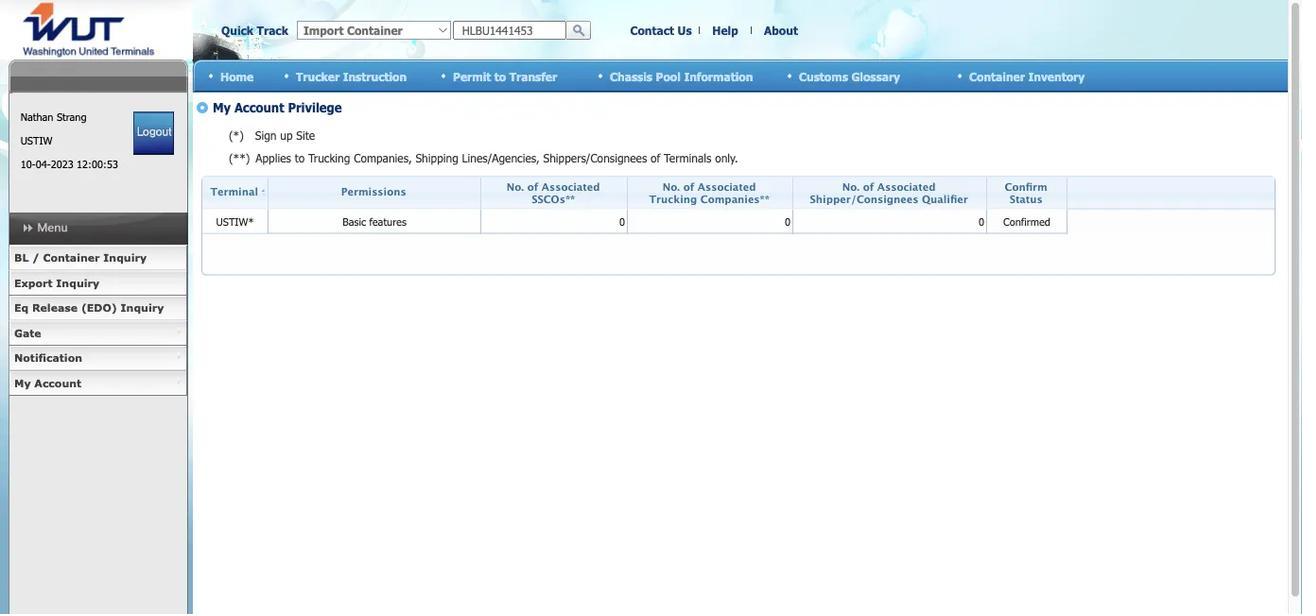 Task type: locate. For each thing, give the bounding box(es) containing it.
customs
[[799, 69, 848, 83]]

inquiry for (edo)
[[121, 302, 164, 315]]

permit to transfer
[[453, 69, 557, 83]]

inquiry
[[103, 252, 147, 264], [56, 277, 99, 289], [121, 302, 164, 315]]

container up export inquiry
[[43, 252, 100, 264]]

contact
[[630, 23, 674, 37]]

permit
[[453, 69, 491, 83]]

None text field
[[453, 21, 567, 40]]

help link
[[713, 23, 739, 37]]

gate link
[[9, 321, 187, 346]]

gate
[[14, 327, 41, 340]]

help
[[713, 23, 739, 37]]

nathan strang
[[20, 111, 87, 123]]

trucker instruction
[[296, 69, 407, 83]]

04-
[[36, 158, 51, 171]]

my account
[[14, 377, 81, 390]]

0 vertical spatial inquiry
[[103, 252, 147, 264]]

1 horizontal spatial container
[[970, 69, 1025, 83]]

inquiry right (edo)
[[121, 302, 164, 315]]

strang
[[57, 111, 87, 123]]

my account link
[[9, 371, 187, 396]]

transfer
[[510, 69, 557, 83]]

home
[[220, 69, 254, 83]]

notification link
[[9, 346, 187, 371]]

0 vertical spatial container
[[970, 69, 1025, 83]]

1 vertical spatial inquiry
[[56, 277, 99, 289]]

ustiw
[[20, 134, 52, 147]]

1 vertical spatial container
[[43, 252, 100, 264]]

contact us
[[630, 23, 692, 37]]

login image
[[134, 112, 174, 155]]

0 horizontal spatial container
[[43, 252, 100, 264]]

container left the inventory
[[970, 69, 1025, 83]]

inquiry up "export inquiry" link on the left
[[103, 252, 147, 264]]

export
[[14, 277, 53, 289]]

2 vertical spatial inquiry
[[121, 302, 164, 315]]

export inquiry link
[[9, 271, 187, 296]]

notification
[[14, 352, 82, 365]]

bl / container inquiry link
[[9, 246, 187, 271]]

(edo)
[[81, 302, 117, 315]]

trucker
[[296, 69, 340, 83]]

10-
[[20, 158, 36, 171]]

pool
[[656, 69, 681, 83]]

container
[[970, 69, 1025, 83], [43, 252, 100, 264]]

inquiry down bl / container inquiry
[[56, 277, 99, 289]]



Task type: describe. For each thing, give the bounding box(es) containing it.
chassis
[[610, 69, 653, 83]]

customs glossary
[[799, 69, 901, 83]]

eq
[[14, 302, 29, 315]]

/
[[32, 252, 39, 264]]

2023
[[51, 158, 73, 171]]

bl
[[14, 252, 29, 264]]

export inquiry
[[14, 277, 99, 289]]

container inventory
[[970, 69, 1085, 83]]

chassis pool information
[[610, 69, 753, 83]]

12:00:53
[[77, 158, 118, 171]]

about
[[764, 23, 798, 37]]

track
[[257, 23, 288, 37]]

contact us link
[[630, 23, 692, 37]]

instruction
[[343, 69, 407, 83]]

10-04-2023 12:00:53
[[20, 158, 118, 171]]

eq release (edo) inquiry
[[14, 302, 164, 315]]

inquiry for container
[[103, 252, 147, 264]]

about link
[[764, 23, 798, 37]]

to
[[495, 69, 506, 83]]

container inside bl / container inquiry link
[[43, 252, 100, 264]]

my
[[14, 377, 31, 390]]

quick track
[[221, 23, 288, 37]]

eq release (edo) inquiry link
[[9, 296, 187, 321]]

nathan
[[20, 111, 53, 123]]

us
[[678, 23, 692, 37]]

glossary
[[852, 69, 901, 83]]

account
[[34, 377, 81, 390]]

release
[[32, 302, 78, 315]]

inventory
[[1029, 69, 1085, 83]]

information
[[684, 69, 753, 83]]

bl / container inquiry
[[14, 252, 147, 264]]

quick
[[221, 23, 254, 37]]



Task type: vqa. For each thing, say whether or not it's contained in the screenshot.
12:18:31
no



